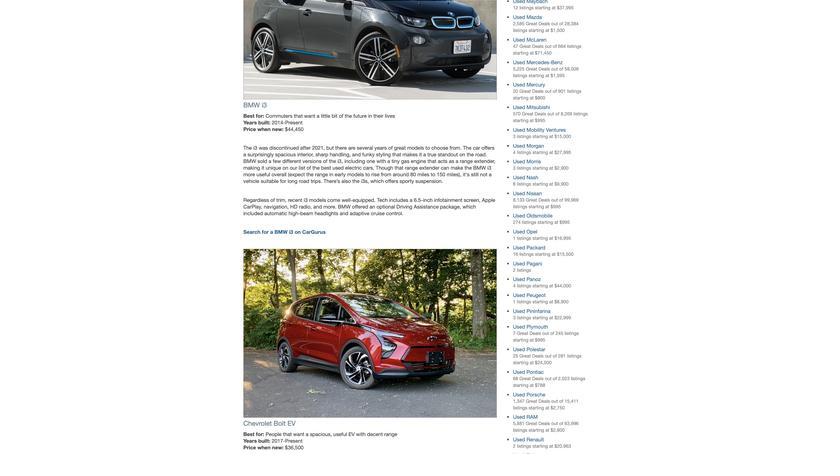 Task type: locate. For each thing, give the bounding box(es) containing it.
listings down 'used renault' link
[[517, 444, 532, 449]]

1 for: from the top
[[256, 113, 264, 119]]

starting inside the used opel 1 listings starting at $16,995
[[533, 236, 548, 241]]

2 3 from the top
[[513, 166, 516, 171]]

out up $1,500
[[552, 21, 558, 26]]

at inside used oldsmobile 274 listings starting at $995
[[555, 220, 559, 225]]

funky
[[362, 152, 375, 158]]

trips.
[[311, 178, 322, 184]]

0 vertical spatial useful
[[257, 172, 270, 178]]

models
[[408, 145, 424, 151], [347, 172, 364, 178], [309, 197, 326, 203]]

12 used from the top
[[513, 229, 525, 235]]

0 horizontal spatial in
[[330, 172, 334, 178]]

starting down 'packard'
[[535, 252, 551, 257]]

1 best from the top
[[244, 113, 255, 119]]

2 built: from the top
[[258, 438, 271, 444]]

driving
[[397, 204, 413, 210]]

1 2 from the top
[[513, 268, 516, 273]]

at left $9,900
[[550, 182, 554, 187]]

1 price from the top
[[244, 126, 256, 132]]

2 horizontal spatial and
[[352, 152, 361, 158]]

0 vertical spatial for:
[[256, 113, 264, 119]]

listings inside "used pininfarina 3 listings starting at $22,999"
[[517, 315, 532, 321]]

at left "$2,900"
[[550, 166, 554, 171]]

1 down used peugeot link
[[513, 299, 516, 305]]

1 when from the top
[[258, 126, 271, 132]]

listings inside used morris 3 listings starting at $2,900
[[517, 166, 532, 171]]

at left $44,000
[[550, 284, 554, 289]]

deals inside the "2,585 great deals out of 28,384 listings starting at"
[[539, 21, 550, 26]]

0 vertical spatial and
[[352, 152, 361, 158]]

3 inside "used pininfarina 3 listings starting at $22,999"
[[513, 315, 516, 321]]

ev
[[288, 420, 296, 428], [349, 432, 355, 438]]

for: down bmw i3 on the top left of the page
[[256, 113, 264, 119]]

1 vertical spatial 4
[[513, 284, 516, 289]]

1 vertical spatial built:
[[258, 438, 271, 444]]

11 used from the top
[[513, 213, 525, 219]]

used left panoz
[[513, 277, 525, 283]]

0 vertical spatial present
[[285, 120, 303, 126]]

deals inside the 5,225 great deals out of 58,009 listings starting at
[[539, 66, 550, 71]]

9 used from the top
[[513, 175, 525, 181]]

great for nissan
[[526, 197, 538, 203]]

4
[[513, 150, 516, 155], [513, 284, 516, 289]]

great down the used porsche
[[526, 399, 538, 404]]

out up $71,450
[[545, 44, 552, 49]]

ev left the decent
[[349, 432, 355, 438]]

listings inside '47 great deals out of 664 listings starting at'
[[568, 44, 582, 49]]

i3 left was
[[254, 145, 258, 151]]

4 inside used morgan 4 listings starting at $27,995
[[513, 150, 516, 155]]

great for ram
[[526, 421, 538, 427]]

$27,995
[[555, 150, 572, 155]]

standout
[[438, 152, 458, 158]]

great inside '25 great deals out of 281 listings starting at'
[[520, 354, 531, 359]]

10 used from the top
[[513, 190, 525, 196]]

1 vertical spatial ev
[[349, 432, 355, 438]]

16 used from the top
[[513, 292, 525, 298]]

used for used panoz 4 listings starting at $44,000
[[513, 277, 525, 283]]

of inside best for: commuters that want a little bit of the future in their lives years built: 2014-present price when new: $44,450
[[339, 113, 344, 119]]

deals inside 1,347 great deals out of 15,411 listings starting at
[[539, 399, 550, 404]]

13 used from the top
[[513, 245, 525, 251]]

listings up used morgan link
[[517, 134, 532, 139]]

listings inside used peugeot 1 listings starting at $8,900
[[517, 299, 532, 305]]

1 horizontal spatial on
[[295, 229, 301, 235]]

on
[[460, 152, 466, 158], [283, 165, 289, 171], [295, 229, 301, 235]]

want
[[304, 113, 315, 119], [293, 432, 305, 438]]

1 horizontal spatial offers
[[482, 145, 495, 151]]

used for used mercury
[[513, 82, 525, 88]]

styling
[[376, 152, 391, 158]]

8 used from the top
[[513, 159, 525, 165]]

20 used from the top
[[513, 369, 525, 375]]

used mercedes-benz
[[513, 59, 563, 65]]

1 used from the top
[[513, 14, 525, 20]]

built:
[[258, 120, 271, 126], [258, 438, 271, 444]]

which
[[371, 178, 384, 184], [463, 204, 476, 210]]

2017-
[[272, 438, 285, 444]]

2,023
[[559, 376, 570, 382]]

at inside '7 great deals out of 245 listings starting at'
[[530, 338, 534, 343]]

great for porsche
[[526, 399, 538, 404]]

out inside '25 great deals out of 281 listings starting at'
[[545, 354, 552, 359]]

a
[[317, 113, 320, 119], [244, 152, 246, 158], [424, 152, 426, 158], [269, 158, 272, 164], [388, 158, 390, 164], [456, 158, 459, 164], [489, 172, 492, 178], [410, 197, 413, 203], [270, 229, 273, 235], [306, 432, 309, 438]]

out for nissan
[[552, 197, 558, 203]]

deals for mazda
[[539, 21, 550, 26]]

6 used from the top
[[513, 127, 525, 133]]

3 up 7
[[513, 315, 516, 321]]

99,969
[[565, 197, 579, 203]]

2 vertical spatial on
[[295, 229, 301, 235]]

starting inside used mobility ventures 3 listings starting at $15,000
[[533, 134, 548, 139]]

of left 245
[[551, 331, 555, 337]]

$71,450
[[535, 50, 552, 56]]

2 present from the top
[[285, 438, 303, 444]]

1 vertical spatial offers
[[386, 178, 399, 184]]

at left $8,900
[[550, 299, 554, 305]]

deals
[[539, 21, 550, 26], [532, 44, 544, 49], [539, 66, 550, 71], [532, 89, 544, 94], [535, 111, 547, 117], [539, 197, 550, 203], [530, 331, 541, 337], [532, 354, 544, 359], [532, 376, 544, 382], [539, 399, 550, 404], [539, 421, 550, 427]]

for: inside best for: commuters that want a little bit of the future in their lives years built: 2014-present price when new: $44,450
[[256, 113, 264, 119]]

a left spacious,
[[306, 432, 309, 438]]

starting up ram
[[529, 406, 545, 411]]

for right search
[[262, 229, 269, 235]]

at inside used packard 16 listings starting at $15,500
[[552, 252, 556, 257]]

great inside the 5,881 great deals out of 63,996 listings starting at
[[526, 421, 538, 427]]

years down the chevrolet
[[244, 438, 257, 444]]

of inside the 5,225 great deals out of 58,009 listings starting at
[[560, 66, 564, 71]]

1 vertical spatial 1
[[513, 299, 516, 305]]

useful right spacious,
[[334, 432, 347, 438]]

used for used morris 3 listings starting at $2,900
[[513, 159, 525, 165]]

the up it's
[[465, 165, 472, 171]]

0 horizontal spatial ev
[[288, 420, 296, 428]]

for: down the chevrolet
[[256, 432, 264, 438]]

1 horizontal spatial for
[[280, 178, 286, 184]]

listings down used oldsmobile link at the right top
[[522, 220, 537, 225]]

want for 2014-present
[[304, 113, 315, 119]]

peugeot
[[527, 292, 546, 298]]

1 vertical spatial 2
[[513, 444, 516, 449]]

2 horizontal spatial to
[[431, 172, 436, 178]]

used for used peugeot 1 listings starting at $8,900
[[513, 292, 525, 298]]

starting down 68 at bottom
[[513, 383, 529, 388]]

3 for used pininfarina
[[513, 315, 516, 321]]

miles
[[418, 172, 430, 178]]

1 vertical spatial on
[[283, 165, 289, 171]]

1 vertical spatial 3
[[513, 166, 516, 171]]

out for polestar
[[545, 354, 552, 359]]

used pagani 2 listings
[[513, 261, 543, 273]]

1 vertical spatial and
[[314, 204, 322, 210]]

17 used from the top
[[513, 308, 525, 314]]

in inside best for: commuters that want a little bit of the future in their lives years built: 2014-present price when new: $44,450
[[368, 113, 372, 119]]

(expect
[[288, 172, 305, 178]]

4 used from the top
[[513, 82, 525, 88]]

2 vertical spatial and
[[340, 210, 349, 216]]

1 inside used peugeot 1 listings starting at $8,900
[[513, 299, 516, 305]]

deals for ram
[[539, 421, 550, 427]]

2 horizontal spatial models
[[408, 145, 424, 151]]

at inside used morgan 4 listings starting at $27,995
[[550, 150, 554, 155]]

deals for pontiac
[[532, 376, 544, 382]]

2 4 from the top
[[513, 284, 516, 289]]

1 3 from the top
[[513, 134, 516, 139]]

23 used from the top
[[513, 437, 525, 443]]

out for porsche
[[552, 399, 558, 404]]

0 vertical spatial years
[[244, 120, 257, 126]]

lives
[[385, 113, 395, 119]]

at left the $1,595 at the right of page
[[546, 73, 550, 78]]

great down the used mercury on the top
[[520, 89, 531, 94]]

570 great deals out of 8,269 listings starting at
[[513, 111, 588, 123]]

out
[[552, 21, 558, 26], [545, 44, 552, 49], [552, 66, 558, 71], [545, 89, 552, 94], [548, 111, 555, 117], [552, 197, 558, 203], [543, 331, 549, 337], [545, 354, 552, 359], [545, 376, 552, 382], [552, 399, 558, 404], [552, 421, 558, 427]]

want inside best for: commuters that want a little bit of the future in their lives years built: 2014-present price when new: $44,450
[[304, 113, 315, 119]]

0 vertical spatial want
[[304, 113, 315, 119]]

deals up the $788
[[532, 376, 544, 382]]

built: down the people
[[258, 438, 271, 444]]

1 vertical spatial best
[[244, 432, 255, 438]]

the down versions
[[313, 165, 320, 171]]

mclaren
[[527, 37, 547, 43]]

0 vertical spatial in
[[368, 113, 372, 119]]

0 vertical spatial it
[[419, 152, 422, 158]]

1 years from the top
[[244, 120, 257, 126]]

best
[[321, 165, 331, 171]]

offered
[[352, 204, 368, 210]]

3 inside used morris 3 listings starting at $2,900
[[513, 166, 516, 171]]

used renault 2 listings starting at $20,963
[[513, 437, 572, 449]]

1 vertical spatial price
[[244, 445, 256, 451]]

2
[[513, 268, 516, 273], [513, 444, 516, 449]]

47 great deals out of 664 listings starting at
[[513, 44, 582, 56]]

2 best from the top
[[244, 432, 255, 438]]

0 horizontal spatial and
[[314, 204, 322, 210]]

when down the people
[[258, 445, 271, 451]]

3 inside used mobility ventures 3 listings starting at $15,000
[[513, 134, 516, 139]]

as
[[449, 158, 455, 164]]

0 vertical spatial new:
[[272, 126, 284, 132]]

4 for used panoz
[[513, 284, 516, 289]]

1 present from the top
[[285, 120, 303, 126]]

at inside 1,347 great deals out of 15,411 listings starting at
[[546, 406, 550, 411]]

of up best
[[323, 158, 328, 164]]

at left '$22,999'
[[550, 315, 554, 321]]

at inside used mobility ventures 3 listings starting at $15,000
[[550, 134, 554, 139]]

3 3 from the top
[[513, 315, 516, 321]]

listings inside '25 great deals out of 281 listings starting at'
[[568, 354, 582, 359]]

starting down "oldsmobile" at the right top of page
[[538, 220, 554, 225]]

several
[[357, 145, 373, 151]]

used porsche
[[513, 392, 546, 398]]

out inside 68 great deals out of 2,023 listings starting at
[[545, 376, 552, 382]]

of up $2,750
[[560, 399, 564, 404]]

19 used from the top
[[513, 347, 525, 353]]

0 vertical spatial 1
[[513, 236, 516, 241]]

out up $24,500
[[545, 354, 552, 359]]

at up used polestar link at the bottom of page
[[530, 338, 534, 343]]

2 new: from the top
[[272, 445, 284, 451]]

new: down 2014-
[[272, 126, 284, 132]]

used inside used oldsmobile 274 listings starting at $995
[[513, 213, 525, 219]]

used panoz link
[[513, 277, 541, 283]]

used inside the used opel 1 listings starting at $16,995
[[513, 229, 525, 235]]

at up used pontiac link
[[530, 360, 534, 366]]

1 vertical spatial new:
[[272, 445, 284, 451]]

150
[[437, 172, 446, 178]]

0 vertical spatial 3
[[513, 134, 516, 139]]

used pontiac link
[[513, 369, 544, 375]]

used down 274 at the right top of the page
[[513, 229, 525, 235]]

1 vertical spatial which
[[463, 204, 476, 210]]

used mitsubishi
[[513, 104, 550, 110]]

1 horizontal spatial and
[[340, 210, 349, 216]]

2 years from the top
[[244, 438, 257, 444]]

2 vertical spatial 3
[[513, 315, 516, 321]]

listings inside 570 great deals out of 8,269 listings starting at
[[574, 111, 588, 117]]

listings inside used pagani 2 listings
[[517, 268, 532, 273]]

listings right 664
[[568, 44, 582, 49]]

starting down renault
[[533, 444, 548, 449]]

and inside "the i3 was discontinued after 2021, but there are several years of great models to choose from. the car offers a surprisingly spacious interior, sharp handling, and funky styling that makes it a true standout on the road. bmw sold a few different versions of the i3, including one with a tiny gas engine that acts as a range extender, making it unique on our list of the best used electric cars. though that range extender can make the bmw i3 more useful overall (expect the range in early models to rise from around 80 miles to 150 miles), it's still not a vehicle suitable for long road trips. there's also the i3s, which offers sporty suspension."
[[352, 152, 361, 158]]

3 used from the top
[[513, 59, 525, 65]]

1 vertical spatial useful
[[334, 432, 347, 438]]

of left 2,023
[[553, 376, 557, 382]]

listings inside 1,347 great deals out of 15,411 listings starting at
[[513, 406, 528, 411]]

0 vertical spatial for
[[280, 178, 286, 184]]

15,411
[[565, 399, 579, 404]]

1 horizontal spatial useful
[[334, 432, 347, 438]]

6.5-
[[414, 197, 423, 203]]

used left peugeot
[[513, 292, 525, 298]]

at inside 20 great deals out of 901 listings starting at
[[530, 95, 534, 101]]

22 used from the top
[[513, 414, 525, 420]]

listings down used panoz link
[[517, 284, 532, 289]]

1 horizontal spatial which
[[463, 204, 476, 210]]

great inside 68 great deals out of 2,023 listings starting at
[[520, 376, 531, 382]]

1 1 from the top
[[513, 236, 516, 241]]

out for mazda
[[552, 21, 558, 26]]

at inside the 5,225 great deals out of 58,009 listings starting at
[[546, 73, 550, 78]]

pagani
[[527, 261, 543, 267]]

out inside the 5,881 great deals out of 63,996 listings starting at
[[552, 421, 558, 427]]

used for used morgan 4 listings starting at $27,995
[[513, 143, 525, 149]]

8
[[513, 182, 516, 187]]

used morgan link
[[513, 143, 544, 149]]

18 used from the top
[[513, 324, 525, 330]]

a left tiny on the top
[[388, 158, 390, 164]]

models inside regardless of trim, recent i3 models come well-equipped. tech includes a 6.5-inch infotainment screen, apple carplay, navigation, hd radio, and more. bmw offered an optional driving assistance package, which included automatic high-beam headlights and adaptive cruise control.
[[309, 197, 326, 203]]

of left 281
[[553, 354, 557, 359]]

0 vertical spatial best
[[244, 113, 255, 119]]

3 up used morgan link
[[513, 134, 516, 139]]

range up "80"
[[405, 165, 418, 171]]

1 4 from the top
[[513, 150, 516, 155]]

but
[[327, 145, 334, 151]]

21 used from the top
[[513, 392, 525, 398]]

of left 901
[[553, 89, 557, 94]]

listings inside the used panoz 4 listings starting at $44,000
[[517, 284, 532, 289]]

0 vertical spatial when
[[258, 126, 271, 132]]

that down true
[[428, 158, 437, 164]]

present up $44,450
[[285, 120, 303, 126]]

used mazda
[[513, 14, 542, 20]]

listings inside 68 great deals out of 2,023 listings starting at
[[571, 376, 586, 382]]

great for mclaren
[[520, 44, 531, 49]]

listings down 1,347
[[513, 406, 528, 411]]

range
[[460, 158, 473, 164], [405, 165, 418, 171], [315, 172, 328, 178], [385, 432, 398, 438]]

0 horizontal spatial for
[[262, 229, 269, 235]]

new:
[[272, 126, 284, 132], [272, 445, 284, 451]]

out down the benz
[[552, 66, 558, 71]]

0 vertical spatial which
[[371, 178, 384, 184]]

at left $1,500
[[546, 28, 550, 33]]

0 horizontal spatial the
[[244, 145, 252, 151]]

out for mclaren
[[545, 44, 552, 49]]

2 1 from the top
[[513, 299, 516, 305]]

used mobility ventures 3 listings starting at $15,000
[[513, 127, 572, 139]]

starting up mclaren on the top right of page
[[529, 28, 545, 33]]

starting inside '25 great deals out of 281 listings starting at'
[[513, 360, 529, 366]]

mercedes-
[[527, 59, 552, 65]]

out inside the "2,585 great deals out of 28,384 listings starting at"
[[552, 21, 558, 26]]

listings down 2,585
[[513, 28, 528, 33]]

listings inside 8,133 great deals out of 99,969 listings starting at
[[513, 204, 528, 209]]

years
[[375, 145, 387, 151]]

deals down polestar
[[532, 354, 544, 359]]

deals down mitsubishi
[[535, 111, 547, 117]]

1 horizontal spatial the
[[463, 145, 472, 151]]

panoz
[[527, 277, 541, 283]]

1 built: from the top
[[258, 120, 271, 126]]

starting
[[535, 5, 551, 10], [529, 28, 545, 33], [513, 50, 529, 56], [529, 73, 545, 78], [513, 95, 529, 101], [513, 118, 529, 123], [533, 134, 548, 139], [533, 150, 548, 155], [533, 166, 548, 171], [533, 182, 548, 187], [529, 204, 545, 209], [538, 220, 554, 225], [533, 236, 548, 241], [535, 252, 551, 257], [533, 284, 548, 289], [533, 299, 548, 305], [533, 315, 548, 321], [513, 338, 529, 343], [513, 360, 529, 366], [513, 383, 529, 388], [529, 406, 545, 411], [529, 428, 545, 433], [533, 444, 548, 449]]

listings down used pagani link
[[517, 268, 532, 273]]

$800
[[535, 95, 546, 101]]

great inside the "2,585 great deals out of 28,384 listings starting at"
[[526, 21, 538, 26]]

used inside used morgan 4 listings starting at $27,995
[[513, 143, 525, 149]]

of left 8,269 on the right of the page
[[556, 111, 560, 117]]

makes
[[403, 152, 418, 158]]

which inside "the i3 was discontinued after 2021, but there are several years of great models to choose from. the car offers a surprisingly spacious interior, sharp handling, and funky styling that makes it a true standout on the road. bmw sold a few different versions of the i3, including one with a tiny gas engine that acts as a range extender, making it unique on our list of the best used electric cars. though that range extender can make the bmw i3 more useful overall (expect the range in early models to rise from around 80 miles to 150 miles), it's still not a vehicle suitable for long road trips. there's also the i3s, which offers sporty suspension."
[[371, 178, 384, 184]]

out up $2,800 on the right of the page
[[552, 421, 558, 427]]

$995 for used nissan
[[551, 204, 561, 209]]

at up $16,995
[[555, 220, 559, 225]]

want inside best for: people that want a spacious, useful ev with decent range years built: 2017-present price when new: $36,500
[[293, 432, 305, 438]]

bit
[[332, 113, 338, 119]]

1 vertical spatial it
[[262, 165, 264, 171]]

deals inside '25 great deals out of 281 listings starting at'
[[532, 354, 544, 359]]

i3 up "radio,"
[[304, 197, 308, 203]]

used for used pontiac
[[513, 369, 525, 375]]

useful
[[257, 172, 270, 178], [334, 432, 347, 438]]

used up 8,133
[[513, 190, 525, 196]]

best inside best for: commuters that want a little bit of the future in their lives years built: 2014-present price when new: $44,450
[[244, 113, 255, 119]]

14 used from the top
[[513, 261, 525, 267]]

at inside "used pininfarina 3 listings starting at $22,999"
[[550, 315, 554, 321]]

3 down used morris link
[[513, 166, 516, 171]]

deals down mclaren on the top right of page
[[532, 44, 544, 49]]

used inside used renault 2 listings starting at $20,963
[[513, 437, 525, 443]]

starting inside used nash 8 listings starting at $9,900
[[533, 182, 548, 187]]

0 vertical spatial with
[[377, 158, 386, 164]]

1 horizontal spatial ev
[[349, 432, 355, 438]]

1 new: from the top
[[272, 126, 284, 132]]

$2,800
[[551, 428, 565, 433]]

1 down used opel "link"
[[513, 236, 516, 241]]

2 2 from the top
[[513, 444, 516, 449]]

starting down 570
[[513, 118, 529, 123]]

0 vertical spatial offers
[[482, 145, 495, 151]]

search for a bmw i3 on cargurus
[[244, 229, 326, 235]]

great for polestar
[[520, 354, 531, 359]]

0 vertical spatial ev
[[288, 420, 296, 428]]

1 vertical spatial with
[[356, 432, 366, 438]]

0 vertical spatial 4
[[513, 150, 516, 155]]

high-
[[289, 210, 301, 216]]

great inside '7 great deals out of 245 listings starting at'
[[517, 331, 529, 337]]

great inside 8,133 great deals out of 99,969 listings starting at
[[526, 197, 538, 203]]

used down used peugeot link
[[513, 308, 525, 314]]

used for used renault 2 listings starting at $20,963
[[513, 437, 525, 443]]

listings down used packard link
[[520, 252, 534, 257]]

2 the from the left
[[463, 145, 472, 151]]

0 vertical spatial price
[[244, 126, 256, 132]]

control.
[[386, 210, 404, 216]]

1 the from the left
[[244, 145, 252, 151]]

of up navigation,
[[271, 197, 275, 203]]

more.
[[324, 204, 337, 210]]

which down rise
[[371, 178, 384, 184]]

i3,
[[338, 158, 343, 164]]

great down used polestar link at the bottom of page
[[520, 354, 531, 359]]

includes
[[389, 197, 409, 203]]

0 horizontal spatial it
[[262, 165, 264, 171]]

at left $800 in the right top of the page
[[530, 95, 534, 101]]

used nash link
[[513, 175, 539, 181]]

2 for: from the top
[[256, 432, 264, 438]]

0 horizontal spatial offers
[[386, 178, 399, 184]]

2 for used pagani
[[513, 268, 516, 273]]

5 used from the top
[[513, 104, 525, 110]]

great down used mclaren link
[[520, 44, 531, 49]]

recent
[[288, 197, 303, 203]]

1 vertical spatial when
[[258, 445, 271, 451]]

used inside used pagani 2 listings
[[513, 261, 525, 267]]

great down used mitsubishi
[[522, 111, 534, 117]]

1 horizontal spatial with
[[377, 158, 386, 164]]

a right as
[[456, 158, 459, 164]]

on left our
[[283, 165, 289, 171]]

2 price from the top
[[244, 445, 256, 451]]

used for used mercedes-benz
[[513, 59, 525, 65]]

great down mazda
[[526, 21, 538, 26]]

7 used from the top
[[513, 143, 525, 149]]

great inside 20 great deals out of 901 listings starting at
[[520, 89, 531, 94]]

make
[[451, 165, 464, 171]]

1 vertical spatial want
[[293, 432, 305, 438]]

0 horizontal spatial useful
[[257, 172, 270, 178]]

used inside "used pininfarina 3 listings starting at $22,999"
[[513, 308, 525, 314]]

deals for mercury
[[532, 89, 544, 94]]

15 used from the top
[[513, 277, 525, 283]]

deals for mitsubishi
[[535, 111, 547, 117]]

at inside used peugeot 1 listings starting at $8,900
[[550, 299, 554, 305]]

1 vertical spatial present
[[285, 438, 303, 444]]

2 used from the top
[[513, 37, 525, 43]]

0 vertical spatial on
[[460, 152, 466, 158]]

package,
[[440, 204, 462, 210]]

0 horizontal spatial models
[[309, 197, 326, 203]]

best for best for: commuters that want a little bit of the future in their lives years built: 2014-present price when new: $44,450
[[244, 113, 255, 119]]

0 horizontal spatial which
[[371, 178, 384, 184]]

listings down 5,225
[[513, 73, 528, 78]]

come
[[328, 197, 340, 203]]

1 vertical spatial models
[[347, 172, 364, 178]]

used oldsmobile link
[[513, 213, 553, 219]]

used up 7
[[513, 324, 525, 330]]

0 vertical spatial 2
[[513, 268, 516, 273]]

at left $16,995
[[550, 236, 554, 241]]

2 inside used renault 2 listings starting at $20,963
[[513, 444, 516, 449]]

deals inside the 5,881 great deals out of 63,996 listings starting at
[[539, 421, 550, 427]]

listings inside 20 great deals out of 901 listings starting at
[[568, 89, 582, 94]]

that inside best for: people that want a spacious, useful ev with decent range years built: 2017-present price when new: $36,500
[[283, 432, 292, 438]]

1 horizontal spatial models
[[347, 172, 364, 178]]

2 when from the top
[[258, 445, 271, 451]]

nash
[[527, 175, 539, 181]]

optional
[[377, 204, 395, 210]]

great down "used mercedes-benz" link
[[526, 66, 538, 71]]

1 vertical spatial years
[[244, 438, 257, 444]]

handling,
[[330, 152, 351, 158]]

morris
[[527, 159, 541, 165]]

used up 25
[[513, 347, 525, 353]]

years down bmw i3 on the top left of the page
[[244, 120, 257, 126]]

used porsche link
[[513, 392, 546, 398]]

used for used pagani 2 listings
[[513, 261, 525, 267]]

1 horizontal spatial it
[[419, 152, 422, 158]]

and up headlights
[[314, 204, 322, 210]]

1 horizontal spatial in
[[368, 113, 372, 119]]

best for: commuters that want a little bit of the future in their lives years built: 2014-present price when new: $44,450
[[244, 113, 395, 132]]

2022 chevrolet bolt ev review lead in image
[[244, 249, 497, 418]]

47
[[513, 44, 519, 49]]

deals down porsche
[[539, 399, 550, 404]]

1 vertical spatial in
[[330, 172, 334, 178]]

0 vertical spatial models
[[408, 145, 424, 151]]

starting inside used morgan 4 listings starting at $27,995
[[533, 150, 548, 155]]

0 vertical spatial built:
[[258, 120, 271, 126]]

1 vertical spatial for:
[[256, 432, 264, 438]]

listings inside used mobility ventures 3 listings starting at $15,000
[[517, 134, 532, 139]]

used packard 16 listings starting at $15,500
[[513, 245, 574, 257]]

2 vertical spatial models
[[309, 197, 326, 203]]

deals inside '7 great deals out of 245 listings starting at'
[[530, 331, 541, 337]]

listings down 5,881
[[513, 428, 528, 433]]

deals inside 8,133 great deals out of 99,969 listings starting at
[[539, 197, 550, 203]]

headlights
[[315, 210, 339, 216]]

ev right bolt
[[288, 420, 296, 428]]

0 horizontal spatial with
[[356, 432, 366, 438]]

listings down used peugeot link
[[517, 299, 532, 305]]

an
[[370, 204, 375, 210]]

tiny
[[392, 158, 400, 164]]

great for mercury
[[520, 89, 531, 94]]



Task type: vqa. For each thing, say whether or not it's contained in the screenshot.
LLC
no



Task type: describe. For each thing, give the bounding box(es) containing it.
years inside best for: people that want a spacious, useful ev with decent range years built: 2017-present price when new: $36,500
[[244, 438, 257, 444]]

present inside best for: commuters that want a little bit of the future in their lives years built: 2014-present price when new: $44,450
[[285, 120, 303, 126]]

used renault link
[[513, 437, 544, 443]]

for inside "the i3 was discontinued after 2021, but there are several years of great models to choose from. the car offers a surprisingly spacious interior, sharp handling, and funky styling that makes it a true standout on the road. bmw sold a few different versions of the i3, including one with a tiny gas engine that acts as a range extender, making it unique on our list of the best used electric cars. though that range extender can make the bmw i3 more useful overall (expect the range in early models to rise from around 80 miles to 150 miles), it's still not a vehicle suitable for long road trips. there's also the i3s, which offers sporty suspension."
[[280, 178, 286, 184]]

starting inside 8,133 great deals out of 99,969 listings starting at
[[529, 204, 545, 209]]

starting inside 1,347 great deals out of 15,411 listings starting at
[[529, 406, 545, 411]]

listings up used mazda link
[[520, 5, 534, 10]]

2 for used renault
[[513, 444, 516, 449]]

0 horizontal spatial on
[[283, 165, 289, 171]]

901
[[559, 89, 566, 94]]

which inside regardless of trim, recent i3 models come well-equipped. tech includes a 6.5-inch infotainment screen, apple carplay, navigation, hd radio, and more. bmw offered an optional driving assistance package, which included automatic high-beam headlights and adaptive cruise control.
[[463, 204, 476, 210]]

the left i3,
[[329, 158, 336, 164]]

was
[[259, 145, 268, 151]]

listings inside used morgan 4 listings starting at $27,995
[[517, 150, 532, 155]]

274
[[513, 220, 521, 225]]

i3 down the extender,
[[488, 165, 492, 171]]

of inside 8,133 great deals out of 99,969 listings starting at
[[560, 197, 564, 203]]

suitable
[[261, 178, 279, 184]]

out for pontiac
[[545, 376, 552, 382]]

unique
[[266, 165, 281, 171]]

listings inside the 5,225 great deals out of 58,009 listings starting at
[[513, 73, 528, 78]]

of left great at the top left of the page
[[389, 145, 393, 151]]

the inside best for: commuters that want a little bit of the future in their lives years built: 2014-present price when new: $44,450
[[345, 113, 352, 119]]

built: inside best for: people that want a spacious, useful ev with decent range years built: 2017-present price when new: $36,500
[[258, 438, 271, 444]]

0 horizontal spatial to
[[366, 172, 370, 178]]

still
[[471, 172, 479, 178]]

used for used pininfarina 3 listings starting at $22,999
[[513, 308, 525, 314]]

1,347 great deals out of 15,411 listings starting at
[[513, 399, 579, 411]]

used for used opel 1 listings starting at $16,995
[[513, 229, 525, 235]]

used for used packard 16 listings starting at $15,500
[[513, 245, 525, 251]]

starting inside used oldsmobile 274 listings starting at $995
[[538, 220, 554, 225]]

$37,995
[[557, 5, 574, 10]]

when inside best for: commuters that want a little bit of the future in their lives years built: 2014-present price when new: $44,450
[[258, 126, 271, 132]]

when inside best for: people that want a spacious, useful ev with decent range years built: 2017-present price when new: $36,500
[[258, 445, 271, 451]]

starting inside '7 great deals out of 245 listings starting at'
[[513, 338, 529, 343]]

starting inside the "2,585 great deals out of 28,384 listings starting at"
[[529, 28, 545, 33]]

mazda
[[527, 14, 542, 20]]

range up make
[[460, 158, 473, 164]]

$995 inside used oldsmobile 274 listings starting at $995
[[560, 220, 570, 225]]

$8,900
[[555, 299, 569, 305]]

though
[[376, 165, 393, 171]]

our
[[290, 165, 298, 171]]

at inside the used opel 1 listings starting at $16,995
[[550, 236, 554, 241]]

including
[[345, 158, 365, 164]]

of inside 68 great deals out of 2,023 listings starting at
[[553, 376, 557, 382]]

1 for used opel
[[513, 236, 516, 241]]

a inside best for: commuters that want a little bit of the future in their lives years built: 2014-present price when new: $44,450
[[317, 113, 320, 119]]

chevrolet bolt ev
[[244, 420, 296, 428]]

used pontiac
[[513, 369, 544, 375]]

used for used oldsmobile 274 listings starting at $995
[[513, 213, 525, 219]]

used pagani link
[[513, 261, 543, 267]]

that inside best for: commuters that want a little bit of the future in their lives years built: 2014-present price when new: $44,450
[[294, 113, 303, 119]]

deals for polestar
[[532, 354, 544, 359]]

well-
[[342, 197, 353, 203]]

chevrolet
[[244, 420, 272, 428]]

are
[[349, 145, 356, 151]]

starting inside "used pininfarina 3 listings starting at $22,999"
[[533, 315, 548, 321]]

out for mercedes-
[[552, 66, 558, 71]]

starting inside the 5,881 great deals out of 63,996 listings starting at
[[529, 428, 545, 433]]

a inside regardless of trim, recent i3 models come well-equipped. tech includes a 6.5-inch infotainment screen, apple carplay, navigation, hd radio, and more. bmw offered an optional driving assistance package, which included automatic high-beam headlights and adaptive cruise control.
[[410, 197, 413, 203]]

used for used mazda
[[513, 14, 525, 20]]

included
[[244, 210, 263, 216]]

$995 for used plymouth
[[535, 338, 546, 343]]

best for: people that want a spacious, useful ev with decent range years built: 2017-present price when new: $36,500
[[244, 432, 398, 451]]

$15,000
[[555, 134, 572, 139]]

16
[[513, 252, 519, 257]]

used mercury link
[[513, 82, 546, 88]]

decent
[[367, 432, 383, 438]]

few
[[273, 158, 281, 164]]

opel
[[527, 229, 538, 235]]

starting inside 68 great deals out of 2,023 listings starting at
[[513, 383, 529, 388]]

of inside the 5,881 great deals out of 63,996 listings starting at
[[560, 421, 564, 427]]

starting inside used peugeot 1 listings starting at $8,900
[[533, 299, 548, 305]]

search
[[244, 229, 261, 235]]

1 horizontal spatial to
[[426, 145, 430, 151]]

at inside the used panoz 4 listings starting at $44,000
[[550, 284, 554, 289]]

for: for people that want a spacious, useful ev with decent range
[[256, 432, 264, 438]]

664
[[559, 44, 566, 49]]

beam
[[301, 210, 313, 216]]

from
[[381, 172, 392, 178]]

want for 2017-present
[[293, 432, 305, 438]]

i3 down high-
[[289, 229, 293, 235]]

cruise
[[371, 210, 385, 216]]

best for best for: people that want a spacious, useful ev with decent range years built: 2017-present price when new: $36,500
[[244, 432, 255, 438]]

infotainment
[[434, 197, 463, 203]]

a left true
[[424, 152, 426, 158]]

pininfarina
[[527, 308, 551, 314]]

that up tiny on the top
[[393, 152, 401, 158]]

useful inside best for: people that want a spacious, useful ev with decent range years built: 2017-present price when new: $36,500
[[334, 432, 347, 438]]

used for used polestar
[[513, 347, 525, 353]]

listings inside used packard 16 listings starting at $15,500
[[520, 252, 534, 257]]

at inside used renault 2 listings starting at $20,963
[[550, 444, 554, 449]]

of right list on the top left
[[307, 165, 311, 171]]

2014-
[[272, 120, 285, 126]]

starting inside used packard 16 listings starting at $15,500
[[535, 252, 551, 257]]

mobility
[[527, 127, 545, 133]]

price inside best for: commuters that want a little bit of the future in their lives years built: 2014-present price when new: $44,450
[[244, 126, 256, 132]]

pontiac
[[527, 369, 544, 375]]

25
[[513, 354, 519, 359]]

early
[[335, 172, 346, 178]]

screen,
[[464, 197, 481, 203]]

7
[[513, 331, 516, 337]]

their
[[374, 113, 384, 119]]

4 for used morgan
[[513, 150, 516, 155]]

tech
[[377, 197, 388, 203]]

a down the automatic
[[270, 229, 273, 235]]

inch
[[423, 197, 433, 203]]

great for mazda
[[526, 21, 538, 26]]

the left i3s,
[[353, 178, 360, 184]]

deals for mclaren
[[532, 44, 544, 49]]

out for mercury
[[545, 89, 552, 94]]

listings inside the 5,881 great deals out of 63,996 listings starting at
[[513, 428, 528, 433]]

used polestar link
[[513, 347, 546, 353]]

used panoz 4 listings starting at $44,000
[[513, 277, 572, 289]]

great for plymouth
[[517, 331, 529, 337]]

1 vertical spatial for
[[262, 229, 269, 235]]

long
[[288, 178, 298, 184]]

making
[[244, 165, 260, 171]]

at left $37,995
[[552, 5, 556, 10]]

at inside 68 great deals out of 2,023 listings starting at
[[530, 383, 534, 388]]

5,881
[[513, 421, 525, 427]]

used for used plymouth
[[513, 324, 525, 330]]

5,225 great deals out of 58,009 listings starting at
[[513, 66, 579, 78]]

used mclaren link
[[513, 37, 547, 43]]

used for used mclaren
[[513, 37, 525, 43]]

i3 up commuters
[[262, 101, 267, 109]]

listings inside used oldsmobile 274 listings starting at $995
[[522, 220, 537, 225]]

built: inside best for: commuters that want a little bit of the future in their lives years built: 2014-present price when new: $44,450
[[258, 120, 271, 126]]

starting up mazda
[[535, 5, 551, 10]]

automatic
[[265, 210, 287, 216]]

the up road
[[307, 172, 314, 178]]

2015 bmw i3 preview summaryimage image
[[244, 0, 497, 100]]

range down best
[[315, 172, 328, 178]]

starting inside the 5,225 great deals out of 58,009 listings starting at
[[529, 73, 545, 78]]

starting inside the used panoz 4 listings starting at $44,000
[[533, 284, 548, 289]]

of inside regardless of trim, recent i3 models come well-equipped. tech includes a 6.5-inch infotainment screen, apple carplay, navigation, hd radio, and more. bmw offered an optional driving assistance package, which included automatic high-beam headlights and adaptive cruise control.
[[271, 197, 275, 203]]

used for used nash 8 listings starting at $9,900
[[513, 175, 525, 181]]

years inside best for: commuters that want a little bit of the future in their lives years built: 2014-present price when new: $44,450
[[244, 120, 257, 126]]

deals for mercedes-
[[539, 66, 550, 71]]

a inside best for: people that want a spacious, useful ev with decent range years built: 2017-present price when new: $36,500
[[306, 432, 309, 438]]

can
[[441, 165, 450, 171]]

listings inside '7 great deals out of 245 listings starting at'
[[565, 331, 579, 337]]

deals for nissan
[[539, 197, 550, 203]]

listings inside used renault 2 listings starting at $20,963
[[517, 444, 532, 449]]

$44,000
[[555, 284, 572, 289]]

used for used ram
[[513, 414, 525, 420]]

extender,
[[475, 158, 496, 164]]

different
[[283, 158, 301, 164]]

80
[[411, 172, 416, 178]]

used for used mitsubishi
[[513, 104, 525, 110]]

great
[[394, 145, 406, 151]]

a right 'not'
[[489, 172, 492, 178]]

apple
[[482, 197, 496, 203]]

used nissan
[[513, 190, 542, 196]]

1,347
[[513, 399, 525, 404]]

starting inside used renault 2 listings starting at $20,963
[[533, 444, 548, 449]]

future
[[354, 113, 367, 119]]

porsche
[[527, 392, 546, 398]]

used pininfarina 3 listings starting at $22,999
[[513, 308, 572, 321]]

63,996
[[565, 421, 579, 427]]

new: inside best for: people that want a spacious, useful ev with decent range years built: 2017-present price when new: $36,500
[[272, 445, 284, 451]]

new: inside best for: commuters that want a little bit of the future in their lives years built: 2014-present price when new: $44,450
[[272, 126, 284, 132]]

price inside best for: people that want a spacious, useful ev with decent range years built: 2017-present price when new: $36,500
[[244, 445, 256, 451]]

used ram link
[[513, 414, 538, 420]]

not
[[480, 172, 488, 178]]

8,133
[[513, 197, 525, 203]]

great for pontiac
[[520, 376, 531, 382]]

for: for commuters that want a little bit of the future in their lives
[[256, 113, 264, 119]]

the down the car
[[467, 152, 474, 158]]

of inside '47 great deals out of 664 listings starting at'
[[553, 44, 557, 49]]

1 for used peugeot
[[513, 299, 516, 305]]

at inside 570 great deals out of 8,269 listings starting at
[[530, 118, 534, 123]]

used mazda link
[[513, 14, 542, 20]]

used morgan 4 listings starting at $27,995
[[513, 143, 572, 155]]

bolt
[[274, 420, 286, 428]]

at inside '47 great deals out of 664 listings starting at'
[[530, 50, 534, 56]]

at inside used morris 3 listings starting at $2,900
[[550, 166, 554, 171]]

at inside the "2,585 great deals out of 28,384 listings starting at"
[[546, 28, 550, 33]]

in inside "the i3 was discontinued after 2021, but there are several years of great models to choose from. the car offers a surprisingly spacious interior, sharp handling, and funky styling that makes it a true standout on the road. bmw sold a few different versions of the i3, including one with a tiny gas engine that acts as a range extender, making it unique on our list of the best used electric cars. though that range extender can make the bmw i3 more useful overall (expect the range in early models to rise from around 80 miles to 150 miles), it's still not a vehicle suitable for long road trips. there's also the i3s, which offers sporty suspension."
[[330, 172, 334, 178]]

of inside 570 great deals out of 8,269 listings starting at
[[556, 111, 560, 117]]

of inside 20 great deals out of 901 listings starting at
[[553, 89, 557, 94]]

used mercedes-benz link
[[513, 59, 563, 65]]

of inside '25 great deals out of 281 listings starting at'
[[553, 354, 557, 359]]

starting inside 20 great deals out of 901 listings starting at
[[513, 95, 529, 101]]

a up making at the top of page
[[244, 152, 246, 158]]

suspension.
[[416, 178, 443, 184]]

listings inside the used opel 1 listings starting at $16,995
[[517, 236, 532, 241]]

at inside 8,133 great deals out of 99,969 listings starting at
[[546, 204, 550, 209]]

extender
[[420, 165, 440, 171]]

equipped.
[[353, 197, 376, 203]]

gas
[[401, 158, 410, 164]]

range inside best for: people that want a spacious, useful ev with decent range years built: 2017-present price when new: $36,500
[[385, 432, 398, 438]]

sold
[[258, 158, 267, 164]]

used for used porsche
[[513, 392, 525, 398]]

engine
[[411, 158, 426, 164]]

present inside best for: people that want a spacious, useful ev with decent range years built: 2017-present price when new: $36,500
[[285, 438, 303, 444]]

starting inside 570 great deals out of 8,269 listings starting at
[[513, 118, 529, 123]]

3 for used morris
[[513, 166, 516, 171]]

that up the around
[[395, 165, 404, 171]]

cargurus
[[302, 229, 326, 235]]

deals for porsche
[[539, 399, 550, 404]]

at inside the 5,881 great deals out of 63,996 listings starting at
[[546, 428, 550, 433]]

used pininfarina link
[[513, 308, 551, 314]]

a left few
[[269, 158, 272, 164]]

used for used nissan
[[513, 190, 525, 196]]

used for used mobility ventures 3 listings starting at $15,000
[[513, 127, 525, 133]]

out for plymouth
[[543, 331, 549, 337]]

at inside '25 great deals out of 281 listings starting at'
[[530, 360, 534, 366]]

$995 for used mitsubishi
[[535, 118, 546, 123]]

of inside '7 great deals out of 245 listings starting at'
[[551, 331, 555, 337]]

used nissan link
[[513, 190, 542, 196]]

out for mitsubishi
[[548, 111, 555, 117]]

great for mercedes-
[[526, 66, 538, 71]]

deals for plymouth
[[530, 331, 541, 337]]

listings inside used nash 8 listings starting at $9,900
[[517, 182, 532, 187]]

with inside "the i3 was discontinued after 2021, but there are several years of great models to choose from. the car offers a surprisingly spacious interior, sharp handling, and funky styling that makes it a true standout on the road. bmw sold a few different versions of the i3, including one with a tiny gas engine that acts as a range extender, making it unique on our list of the best used electric cars. though that range extender can make the bmw i3 more useful overall (expect the range in early models to rise from around 80 miles to 150 miles), it's still not a vehicle suitable for long road trips. there's also the i3s, which offers sporty suspension."
[[377, 158, 386, 164]]

starting inside '47 great deals out of 664 listings starting at'
[[513, 50, 529, 56]]

from.
[[450, 145, 462, 151]]

great for mitsubishi
[[522, 111, 534, 117]]

2 horizontal spatial on
[[460, 152, 466, 158]]

little
[[321, 113, 330, 119]]

28,384
[[565, 21, 579, 26]]

i3s,
[[361, 178, 369, 184]]

of inside the "2,585 great deals out of 28,384 listings starting at"
[[560, 21, 564, 26]]

out for ram
[[552, 421, 558, 427]]



